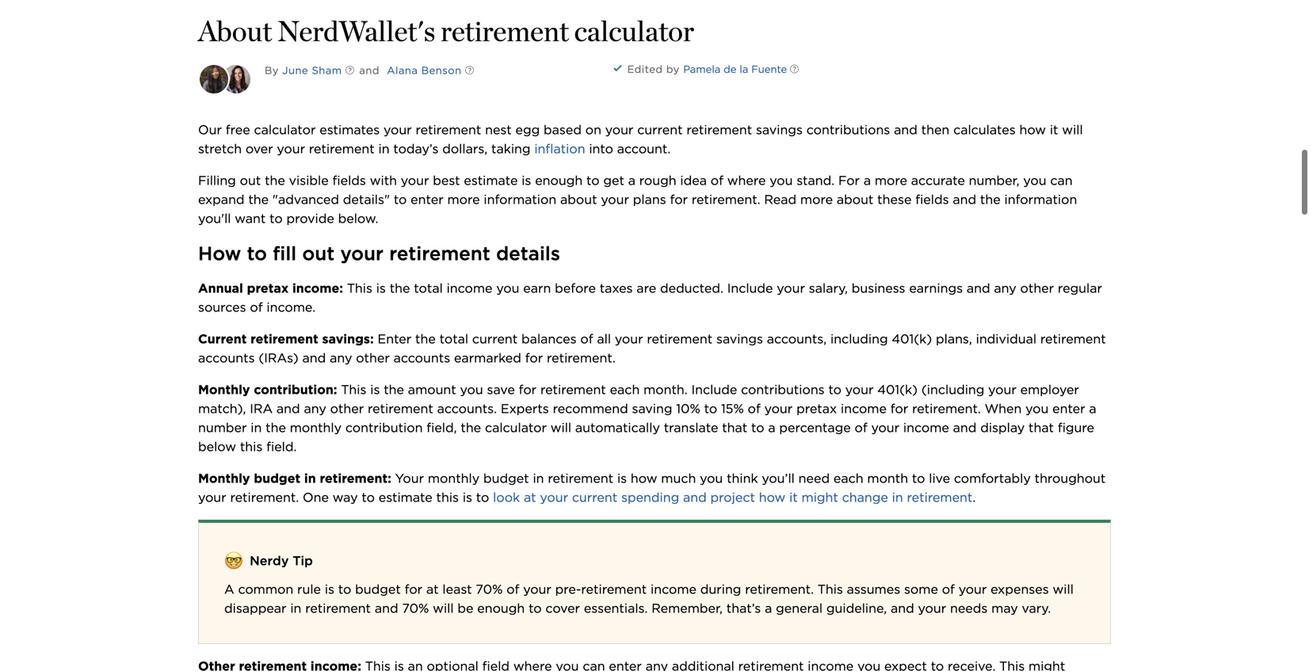 Task type: vqa. For each thing, say whether or not it's contained in the screenshot.
essentials.
yes



Task type: locate. For each thing, give the bounding box(es) containing it.
1 vertical spatial calculator
[[254, 122, 316, 138]]

any up individual in the right of the page
[[994, 281, 1017, 296]]

0 vertical spatial current
[[637, 122, 683, 138]]

june sham image
[[200, 65, 228, 94]]

0 horizontal spatial enter
[[411, 192, 444, 207]]

1 vertical spatial each
[[834, 471, 863, 486]]

0 vertical spatial include
[[727, 281, 773, 296]]

and down contribution:
[[276, 401, 300, 417]]

this inside the 'this is the total income you earn before taxes are deducted. include your salary, business earnings and any other regular sources of income.'
[[347, 281, 372, 296]]

70%
[[476, 582, 503, 597], [402, 601, 429, 616]]

will left be
[[433, 601, 454, 616]]

to left get
[[586, 173, 600, 188]]

is left look
[[463, 490, 472, 505]]

pretax inside this is the amount you save for retirement each month. include contributions to your 401(k) (including your employer match), ira and any other retirement accounts. experts recommend saving 10% to 15% of your pretax income for retirement. when you enter a number in the monthly contribution field, the calculator will automatically translate that to a percentage of your income and display that figure below this field.
[[796, 401, 837, 417]]

information down taking
[[484, 192, 556, 207]]

in down ira
[[251, 420, 262, 436]]

will down recommend
[[551, 420, 571, 436]]

1 vertical spatial pretax
[[796, 401, 837, 417]]

taxes
[[600, 281, 633, 296]]

0 horizontal spatial it
[[789, 490, 798, 505]]

in down month
[[892, 490, 903, 505]]

in up with
[[378, 141, 390, 157]]

about
[[560, 192, 597, 207], [837, 192, 874, 207]]

0 horizontal spatial information
[[484, 192, 556, 207]]

fuente
[[751, 63, 787, 75]]

enter up figure
[[1052, 401, 1085, 417]]

is inside a common rule is to budget for at least 70% of your pre-retirement income during retirement. this assumes some of your expenses will disappear in retirement and 70% will be enough to cover essentials. remember, that's a general guideline, and your needs may vary.
[[325, 582, 334, 597]]

fields up details"
[[332, 173, 366, 188]]

current left spending at the bottom of page
[[572, 490, 617, 505]]

70% right least
[[476, 582, 503, 597]]

that left figure
[[1029, 420, 1054, 436]]

0 horizontal spatial fields
[[332, 173, 366, 188]]

enough down inflation link
[[535, 173, 583, 188]]

include right deducted.
[[727, 281, 773, 296]]

enter
[[378, 331, 411, 347]]

sham
[[312, 64, 342, 77]]

earn
[[523, 281, 551, 296]]

current up earmarked
[[472, 331, 518, 347]]

the up want
[[248, 192, 269, 207]]

1 vertical spatial savings
[[716, 331, 763, 347]]

1 horizontal spatial enter
[[1052, 401, 1085, 417]]

for left least
[[405, 582, 423, 597]]

enough inside a common rule is to budget for at least 70% of your pre-retirement income during retirement. this assumes some of your expenses will disappear in retirement and 70% will be enough to cover essentials. remember, that's a general guideline, and your needs may vary.
[[477, 601, 525, 616]]

with
[[370, 173, 397, 188]]

0 horizontal spatial estimate
[[379, 490, 432, 505]]

2 horizontal spatial any
[[994, 281, 1017, 296]]

1 horizontal spatial monthly
[[428, 471, 480, 486]]

this down the how to fill out your retirement details
[[347, 281, 372, 296]]

you
[[770, 173, 793, 188], [1023, 173, 1046, 188], [496, 281, 519, 296], [460, 382, 483, 398], [1026, 401, 1049, 417], [700, 471, 723, 486]]

0 vertical spatial total
[[414, 281, 443, 296]]

(including
[[922, 382, 985, 398]]

each
[[610, 382, 640, 398], [834, 471, 863, 486]]

in down experts
[[533, 471, 544, 486]]

in inside a common rule is to budget for at least 70% of your pre-retirement income during retirement. this assumes some of your expenses will disappear in retirement and 70% will be enough to cover essentials. remember, that's a general guideline, and your needs may vary.
[[290, 601, 301, 616]]

each up change
[[834, 471, 863, 486]]

in inside this is the amount you save for retirement each month. include contributions to your 401(k) (including your employer match), ira and any other retirement accounts. experts recommend saving 10% to 15% of your pretax income for retirement. when you enter a number in the monthly contribution field, the calculator will automatically translate that to a percentage of your income and display that figure below this field.
[[251, 420, 262, 436]]

save
[[487, 382, 515, 398]]

0 vertical spatial at
[[524, 490, 536, 505]]

estimate
[[464, 173, 518, 188], [379, 490, 432, 505]]

0 vertical spatial how
[[1019, 122, 1046, 138]]

and down current retirement savings:
[[302, 350, 326, 366]]

retirement down best
[[389, 242, 490, 265]]

0 horizontal spatial that
[[722, 420, 747, 436]]

1 vertical spatial monthly
[[428, 471, 480, 486]]

will inside the our free calculator estimates your retirement nest egg based on your current retirement savings contributions and then calculates how it will stretch over your retirement in today's dollars, taking
[[1062, 122, 1083, 138]]

enter inside this is the amount you save for retirement each month. include contributions to your 401(k) (including your employer match), ira and any other retirement accounts. experts recommend saving 10% to 15% of your pretax income for retirement. when you enter a number in the monthly contribution field, the calculator will automatically translate that to a percentage of your income and display that figure below this field.
[[1052, 401, 1085, 417]]

0 vertical spatial monthly
[[198, 382, 250, 398]]

that
[[722, 420, 747, 436], [1029, 420, 1054, 436]]

1 vertical spatial enough
[[477, 601, 525, 616]]

1 horizontal spatial that
[[1029, 420, 1054, 436]]

this
[[347, 281, 372, 296], [341, 382, 366, 398], [818, 582, 843, 597]]

1 horizontal spatial it
[[1050, 122, 1058, 138]]

0 horizontal spatial at
[[426, 582, 439, 597]]

retirement:
[[320, 471, 391, 486]]

number
[[198, 420, 247, 436]]

and left then on the right of the page
[[894, 122, 918, 138]]

1 horizontal spatial more information about image
[[777, 53, 812, 88]]

0 horizontal spatial current
[[472, 331, 518, 347]]

current inside the our free calculator estimates your retirement nest egg based on your current retirement savings contributions and then calculates how it will stretch over your retirement in today's dollars, taking
[[637, 122, 683, 138]]

0 vertical spatial enter
[[411, 192, 444, 207]]

and
[[356, 64, 380, 77], [894, 122, 918, 138], [953, 192, 976, 207], [967, 281, 990, 296], [302, 350, 326, 366], [276, 401, 300, 417], [953, 420, 977, 436], [683, 490, 707, 505], [375, 601, 398, 616], [891, 601, 914, 616]]

out inside filling out the visible fields with your best estimate is enough to get a rough idea of where you stand. for a more accurate number, you can expand the "advanced details" to enter more information about your plans for retirement. read more about these fields and the information you'll want to provide below.
[[240, 173, 261, 188]]

information
[[484, 192, 556, 207], [1004, 192, 1077, 207]]

1 horizontal spatial about
[[837, 192, 874, 207]]

0 horizontal spatial how
[[631, 471, 657, 486]]

salary,
[[809, 281, 848, 296]]

0 vertical spatial enough
[[535, 173, 583, 188]]

2 vertical spatial any
[[304, 401, 326, 417]]

a right that's
[[765, 601, 772, 616]]

details
[[496, 242, 560, 265]]

nest
[[485, 122, 512, 138]]

current for spending
[[572, 490, 617, 505]]

income
[[447, 281, 493, 296], [841, 401, 887, 417], [903, 420, 949, 436], [651, 582, 697, 597]]

idea
[[680, 173, 707, 188]]

2 horizontal spatial current
[[637, 122, 683, 138]]

include inside the 'this is the total income you earn before taxes are deducted. include your salary, business earnings and any other regular sources of income.'
[[727, 281, 773, 296]]

this inside this is the amount you save for retirement each month. include contributions to your 401(k) (including your employer match), ira and any other retirement accounts. experts recommend saving 10% to 15% of your pretax income for retirement. when you enter a number in the monthly contribution field, the calculator will automatically translate that to a percentage of your income and display that figure below this field.
[[341, 382, 366, 398]]

current up account.
[[637, 122, 683, 138]]

percentage
[[779, 420, 851, 436]]

retirement up contribution at the left of page
[[368, 401, 433, 417]]

out
[[240, 173, 261, 188], [302, 242, 335, 265]]

1 horizontal spatial out
[[302, 242, 335, 265]]

0 vertical spatial 70%
[[476, 582, 503, 597]]

1 horizontal spatial estimate
[[464, 173, 518, 188]]

all
[[597, 331, 611, 347]]

your inside your monthly budget in retirement is how much you think you'll need each month to live comfortably throughout your retirement. one way to estimate this is to
[[198, 490, 226, 505]]

can
[[1050, 173, 1073, 188]]

balances
[[521, 331, 577, 347]]

1 horizontal spatial pretax
[[796, 401, 837, 417]]

monthly
[[290, 420, 342, 436], [428, 471, 480, 486]]

contributions up the percentage on the right bottom of the page
[[741, 382, 825, 398]]

will up can
[[1062, 122, 1083, 138]]

income.
[[267, 300, 315, 315]]

monthly down below
[[198, 471, 250, 486]]

alana benson link
[[387, 64, 462, 77]]

1 horizontal spatial current
[[572, 490, 617, 505]]

and down some
[[891, 601, 914, 616]]

2 horizontal spatial how
[[1019, 122, 1046, 138]]

1 monthly from the top
[[198, 382, 250, 398]]

pretax up "income."
[[247, 281, 289, 296]]

by
[[666, 63, 680, 75]]

your down get
[[601, 192, 629, 207]]

1 vertical spatial this
[[341, 382, 366, 398]]

retirement up idea on the right
[[687, 122, 752, 138]]

is inside the 'this is the total income you earn before taxes are deducted. include your salary, business earnings and any other regular sources of income.'
[[376, 281, 386, 296]]

more
[[875, 173, 907, 188], [447, 192, 480, 207], [800, 192, 833, 207]]

total inside enter the total current balances of all your retirement savings accounts, including 401(k) plans, individual retirement accounts (iras) and any other accounts earmarked for retirement.
[[440, 331, 468, 347]]

2 monthly from the top
[[198, 471, 250, 486]]

1 horizontal spatial accounts
[[394, 350, 450, 366]]

"advanced
[[273, 192, 339, 207]]

current retirement savings:
[[198, 331, 374, 347]]

budget down field.
[[254, 471, 300, 486]]

1 vertical spatial it
[[789, 490, 798, 505]]

1 vertical spatial fields
[[915, 192, 949, 207]]

1 horizontal spatial each
[[834, 471, 863, 486]]

0 horizontal spatial pretax
[[247, 281, 289, 296]]

more information about image right la
[[777, 53, 812, 88]]

2 vertical spatial how
[[759, 490, 786, 505]]

1 vertical spatial estimate
[[379, 490, 432, 505]]

out down over
[[240, 173, 261, 188]]

at left least
[[426, 582, 439, 597]]

contributions up for
[[807, 122, 890, 138]]

stretch
[[198, 141, 242, 157]]

10%
[[676, 401, 700, 417]]

retirement. inside filling out the visible fields with your best estimate is enough to get a rough idea of where you stand. for a more accurate number, you can expand the "advanced details" to enter more information about your plans for retirement. read more about these fields and the information you'll want to provide below.
[[692, 192, 760, 207]]

for inside enter the total current balances of all your retirement savings accounts, including 401(k) plans, individual retirement accounts (iras) and any other accounts earmarked for retirement.
[[525, 350, 543, 366]]

when
[[985, 401, 1022, 417]]

0 vertical spatial contributions
[[807, 122, 890, 138]]

monthly for match),
[[198, 382, 250, 398]]

at right look
[[524, 490, 536, 505]]

0 vertical spatial other
[[1020, 281, 1054, 296]]

how inside your monthly budget in retirement is how much you think you'll need each month to live comfortably throughout your retirement. one way to estimate this is to
[[631, 471, 657, 486]]

in down rule
[[290, 601, 301, 616]]

1 vertical spatial this
[[436, 490, 459, 505]]

0 vertical spatial this
[[347, 281, 372, 296]]

more information about image
[[777, 53, 812, 88], [332, 54, 367, 89]]

0 horizontal spatial each
[[610, 382, 640, 398]]

information down can
[[1004, 192, 1077, 207]]

monthly up field.
[[290, 420, 342, 436]]

70% left be
[[402, 601, 429, 616]]

how right calculates
[[1019, 122, 1046, 138]]

1 horizontal spatial fields
[[915, 192, 949, 207]]

individual
[[976, 331, 1037, 347]]

more information about image
[[452, 54, 487, 89]]

0 horizontal spatial 70%
[[402, 601, 429, 616]]

and right the earnings on the top
[[967, 281, 990, 296]]

translate
[[664, 420, 718, 436]]

you down employer
[[1026, 401, 1049, 417]]

enter inside filling out the visible fields with your best estimate is enough to get a rough idea of where you stand. for a more accurate number, you can expand the "advanced details" to enter more information about your plans for retirement. read more about these fields and the information you'll want to provide below.
[[411, 192, 444, 207]]

and inside filling out the visible fields with your best estimate is enough to get a rough idea of where you stand. for a more accurate number, you can expand the "advanced details" to enter more information about your plans for retirement. read more about these fields and the information you'll want to provide below.
[[953, 192, 976, 207]]

2 vertical spatial calculator
[[485, 420, 547, 436]]

1 vertical spatial how
[[631, 471, 657, 486]]

of inside the 'this is the total income you earn before taxes are deducted. include your salary, business earnings and any other regular sources of income.'
[[250, 300, 263, 315]]

account.
[[617, 141, 671, 157]]

0 horizontal spatial this
[[240, 439, 263, 455]]

out right fill on the top
[[302, 242, 335, 265]]

any inside this is the amount you save for retirement each month. include contributions to your 401(k) (including your employer match), ira and any other retirement accounts. experts recommend saving 10% to 15% of your pretax income for retirement. when you enter a number in the monthly contribution field, the calculator will automatically translate that to a percentage of your income and display that figure below this field.
[[304, 401, 326, 417]]

0 horizontal spatial any
[[304, 401, 326, 417]]

your inside the 'this is the total income you earn before taxes are deducted. include your salary, business earnings and any other regular sources of income.'
[[777, 281, 805, 296]]

enough inside filling out the visible fields with your best estimate is enough to get a rough idea of where you stand. for a more accurate number, you can expand the "advanced details" to enter more information about your plans for retirement. read more about these fields and the information you'll want to provide below.
[[535, 173, 583, 188]]

savings left accounts,
[[716, 331, 763, 347]]

401(k) inside enter the total current balances of all your retirement savings accounts, including 401(k) plans, individual retirement accounts (iras) and any other accounts earmarked for retirement.
[[892, 331, 932, 347]]

into
[[589, 141, 613, 157]]

for down idea on the right
[[670, 192, 688, 207]]

2 vertical spatial this
[[818, 582, 843, 597]]

fill
[[273, 242, 297, 265]]

0 vertical spatial savings
[[756, 122, 803, 138]]

0 vertical spatial each
[[610, 382, 640, 398]]

retirement
[[441, 14, 569, 48], [416, 122, 481, 138], [687, 122, 752, 138], [309, 141, 375, 157], [389, 242, 490, 265], [251, 331, 318, 347], [647, 331, 713, 347], [1040, 331, 1106, 347], [540, 382, 606, 398], [368, 401, 433, 417], [548, 471, 613, 486], [907, 490, 973, 505], [581, 582, 647, 597], [305, 601, 371, 616]]

nerdy
[[250, 553, 289, 569]]

this inside your monthly budget in retirement is how much you think you'll need each month to live comfortably throughout your retirement. one way to estimate this is to
[[436, 490, 459, 505]]

field.
[[266, 439, 297, 455]]

retirement. up general
[[745, 582, 814, 597]]

1 vertical spatial monthly
[[198, 471, 250, 486]]

retirement. inside a common rule is to budget for at least 70% of your pre-retirement income during retirement. this assumes some of your expenses will disappear in retirement and 70% will be enough to cover essentials. remember, that's a general guideline, and your needs may vary.
[[745, 582, 814, 597]]

0 horizontal spatial about
[[560, 192, 597, 207]]

how down you'll
[[759, 490, 786, 505]]

retirement.
[[692, 192, 760, 207], [547, 350, 616, 366], [912, 401, 981, 417], [230, 490, 299, 505], [745, 582, 814, 597]]

0 vertical spatial 401(k)
[[892, 331, 932, 347]]

include inside this is the amount you save for retirement each month. include contributions to your 401(k) (including your employer match), ira and any other retirement accounts. experts recommend saving 10% to 15% of your pretax income for retirement. when you enter a number in the monthly contribution field, the calculator will automatically translate that to a percentage of your income and display that figure below this field.
[[691, 382, 737, 398]]

your down some
[[918, 601, 946, 616]]

about nerdwallet's retirement calculator
[[198, 14, 694, 48]]

0 vertical spatial this
[[240, 439, 263, 455]]

how inside the our free calculator estimates your retirement nest egg based on your current retirement savings contributions and then calculates how it will stretch over your retirement in today's dollars, taking
[[1019, 122, 1046, 138]]

current for balances
[[472, 331, 518, 347]]

1 that from the left
[[722, 420, 747, 436]]

income left the earn
[[447, 281, 493, 296]]

total down the how to fill out your retirement details
[[414, 281, 443, 296]]

taking
[[491, 141, 531, 157]]

accounts
[[198, 350, 255, 366], [394, 350, 450, 366]]

contribution
[[345, 420, 423, 436]]

0 vertical spatial estimate
[[464, 173, 518, 188]]

is
[[522, 173, 531, 188], [376, 281, 386, 296], [370, 382, 380, 398], [617, 471, 627, 486], [463, 490, 472, 505], [325, 582, 334, 597]]

the inside the 'this is the total income you earn before taxes are deducted. include your salary, business earnings and any other regular sources of income.'
[[390, 281, 410, 296]]

your up when
[[988, 382, 1017, 398]]

monthly up match),
[[198, 382, 250, 398]]

0 vertical spatial it
[[1050, 122, 1058, 138]]

this up contribution at the left of page
[[341, 382, 366, 398]]

estimate down 'your'
[[379, 490, 432, 505]]

edited
[[627, 63, 663, 75]]

of left "all"
[[580, 331, 593, 347]]

rule
[[297, 582, 321, 597]]

1 vertical spatial current
[[472, 331, 518, 347]]

any inside the 'this is the total income you earn before taxes are deducted. include your salary, business earnings and any other regular sources of income.'
[[994, 281, 1017, 296]]

pretax up the percentage on the right bottom of the page
[[796, 401, 837, 417]]

1 information from the left
[[484, 192, 556, 207]]

0 vertical spatial out
[[240, 173, 261, 188]]

401(k) inside this is the amount you save for retirement each month. include contributions to your 401(k) (including your employer match), ira and any other retirement accounts. experts recommend saving 10% to 15% of your pretax income for retirement. when you enter a number in the monthly contribution field, the calculator will automatically translate that to a percentage of your income and display that figure below this field.
[[877, 382, 918, 398]]

0 horizontal spatial accounts
[[198, 350, 255, 366]]

accounts down current
[[198, 350, 255, 366]]

retirement down rule
[[305, 601, 371, 616]]

the up field.
[[266, 420, 286, 436]]

the down number,
[[980, 192, 1001, 207]]

you inside your monthly budget in retirement is how much you think you'll need each month to live comfortably throughout your retirement. one way to estimate this is to
[[700, 471, 723, 486]]

that down 15%
[[722, 420, 747, 436]]

retirement. down where at the top
[[692, 192, 760, 207]]

1 vertical spatial any
[[330, 350, 352, 366]]

more down stand. at the right of page
[[800, 192, 833, 207]]

2 vertical spatial current
[[572, 490, 617, 505]]

calculator down experts
[[485, 420, 547, 436]]

1 vertical spatial other
[[356, 350, 390, 366]]

1 horizontal spatial enough
[[535, 173, 583, 188]]

2 vertical spatial other
[[330, 401, 364, 417]]

live
[[929, 471, 950, 486]]

of right the percentage on the right bottom of the page
[[855, 420, 868, 436]]

enter
[[411, 192, 444, 207], [1052, 401, 1085, 417]]

budget inside a common rule is to budget for at least 70% of your pre-retirement income during retirement. this assumes some of your expenses will disappear in retirement and 70% will be enough to cover essentials. remember, that's a general guideline, and your needs may vary.
[[355, 582, 401, 597]]

savings up where at the top
[[756, 122, 803, 138]]

15%
[[721, 401, 744, 417]]

is up contribution at the left of page
[[370, 382, 380, 398]]

about down for
[[837, 192, 874, 207]]

1 vertical spatial enter
[[1052, 401, 1085, 417]]

are
[[637, 281, 656, 296]]

1 vertical spatial 401(k)
[[877, 382, 918, 398]]

a left the percentage on the right bottom of the page
[[768, 420, 776, 436]]

1 horizontal spatial any
[[330, 350, 352, 366]]

for up month
[[891, 401, 908, 417]]

2 information from the left
[[1004, 192, 1077, 207]]

savings
[[756, 122, 803, 138], [716, 331, 763, 347]]

deducted.
[[660, 281, 723, 296]]

any down contribution:
[[304, 401, 326, 417]]

need
[[799, 471, 830, 486]]

savings inside enter the total current balances of all your retirement savings accounts, including 401(k) plans, individual retirement accounts (iras) and any other accounts earmarked for retirement.
[[716, 331, 763, 347]]

1 vertical spatial contributions
[[741, 382, 825, 398]]

1 vertical spatial at
[[426, 582, 439, 597]]

get
[[603, 173, 624, 188]]

1 horizontal spatial this
[[436, 490, 459, 505]]

experts
[[501, 401, 549, 417]]

calculator
[[574, 14, 694, 48], [254, 122, 316, 138], [485, 420, 547, 436]]

retirement up essentials.
[[581, 582, 647, 597]]

401(k)
[[892, 331, 932, 347], [877, 382, 918, 398]]

0 horizontal spatial out
[[240, 173, 261, 188]]

your left salary,
[[777, 281, 805, 296]]

0 vertical spatial any
[[994, 281, 1017, 296]]

2 horizontal spatial budget
[[483, 471, 529, 486]]

disappear
[[224, 601, 287, 616]]

you left the earn
[[496, 281, 519, 296]]

0 horizontal spatial monthly
[[290, 420, 342, 436]]

and inside the our free calculator estimates your retirement nest egg based on your current retirement savings contributions and then calculates how it will stretch over your retirement in today's dollars, taking
[[894, 122, 918, 138]]

0 horizontal spatial calculator
[[254, 122, 316, 138]]

retirement. inside this is the amount you save for retirement each month. include contributions to your 401(k) (including your employer match), ira and any other retirement accounts. experts recommend saving 10% to 15% of your pretax income for retirement. when you enter a number in the monthly contribution field, the calculator will automatically translate that to a percentage of your income and display that figure below this field.
[[912, 401, 981, 417]]

least
[[443, 582, 472, 597]]

total inside the 'this is the total income you earn before taxes are deducted. include your salary, business earnings and any other regular sources of income.'
[[414, 281, 443, 296]]

accurate
[[911, 173, 965, 188]]

1 vertical spatial include
[[691, 382, 737, 398]]

to up think
[[751, 420, 764, 436]]

1 vertical spatial total
[[440, 331, 468, 347]]

current inside enter the total current balances of all your retirement savings accounts, including 401(k) plans, individual retirement accounts (iras) and any other accounts earmarked for retirement.
[[472, 331, 518, 347]]

budget inside your monthly budget in retirement is how much you think you'll need each month to live comfortably throughout your retirement. one way to estimate this is to
[[483, 471, 529, 486]]

2 horizontal spatial calculator
[[574, 14, 694, 48]]

1 horizontal spatial budget
[[355, 582, 401, 597]]

of inside filling out the visible fields with your best estimate is enough to get a rough idea of where you stand. for a more accurate number, you can expand the "advanced details" to enter more information about your plans for retirement. read more about these fields and the information you'll want to provide below.
[[711, 173, 723, 188]]

the inside enter the total current balances of all your retirement savings accounts, including 401(k) plans, individual retirement accounts (iras) and any other accounts earmarked for retirement.
[[415, 331, 436, 347]]

other down 'enter' on the left
[[356, 350, 390, 366]]

at inside a common rule is to budget for at least 70% of your pre-retirement income during retirement. this assumes some of your expenses will disappear in retirement and 70% will be enough to cover essentials. remember, that's a general guideline, and your needs may vary.
[[426, 582, 439, 597]]

your right "all"
[[615, 331, 643, 347]]



Task type: describe. For each thing, give the bounding box(es) containing it.
monthly inside your monthly budget in retirement is how much you think you'll need each month to live comfortably throughout your retirement. one way to estimate this is to
[[428, 471, 480, 486]]

visible
[[289, 173, 329, 188]]

retirement up dollars,
[[416, 122, 481, 138]]

1 vertical spatial out
[[302, 242, 335, 265]]

0 horizontal spatial budget
[[254, 471, 300, 486]]

tip
[[293, 553, 313, 569]]

2 horizontal spatial more
[[875, 173, 907, 188]]

retirement down estimates
[[309, 141, 375, 157]]

estimate inside filling out the visible fields with your best estimate is enough to get a rough idea of where you stand. for a more accurate number, you can expand the "advanced details" to enter more information about your plans for retirement. read more about these fields and the information you'll want to provide below.
[[464, 173, 518, 188]]

accounts.
[[437, 401, 497, 417]]

to right want
[[270, 211, 283, 226]]

rough
[[639, 173, 676, 188]]

2 that from the left
[[1029, 420, 1054, 436]]

the left amount
[[384, 382, 404, 398]]

for inside a common rule is to budget for at least 70% of your pre-retirement income during retirement. this assumes some of your expenses will disappear in retirement and 70% will be enough to cover essentials. remember, that's a general guideline, and your needs may vary.
[[405, 582, 423, 597]]

you'll
[[762, 471, 795, 486]]

expand
[[198, 192, 245, 207]]

contributions inside the our free calculator estimates your retirement nest egg based on your current retirement savings contributions and then calculates how it will stretch over your retirement in today's dollars, taking
[[807, 122, 890, 138]]

in inside the our free calculator estimates your retirement nest egg based on your current retirement savings contributions and then calculates how it will stretch over your retirement in today's dollars, taking
[[378, 141, 390, 157]]

inflation link
[[534, 141, 585, 157]]

and left display
[[953, 420, 977, 436]]

saving
[[632, 401, 672, 417]]

your down below.
[[340, 242, 384, 265]]

1 horizontal spatial 70%
[[476, 582, 503, 597]]

in inside your monthly budget in retirement is how much you think you'll need each month to live comfortably throughout your retirement. one way to estimate this is to
[[533, 471, 544, 486]]

your down including
[[845, 382, 874, 398]]

needs
[[950, 601, 988, 616]]

guideline,
[[826, 601, 887, 616]]

income down (including
[[903, 420, 949, 436]]

the down accounts.
[[461, 420, 481, 436]]

egg
[[515, 122, 540, 138]]

our free calculator estimates your retirement nest egg based on your current retirement savings contributions and then calculates how it will stretch over your retirement in today's dollars, taking
[[198, 122, 1087, 157]]

this inside this is the amount you save for retirement each month. include contributions to your 401(k) (including your employer match), ira and any other retirement accounts. experts recommend saving 10% to 15% of your pretax income for retirement. when you enter a number in the monthly contribution field, the calculator will automatically translate that to a percentage of your income and display that figure below this field.
[[240, 439, 263, 455]]

of inside enter the total current balances of all your retirement savings accounts, including 401(k) plans, individual retirement accounts (iras) and any other accounts earmarked for retirement.
[[580, 331, 593, 347]]

contributions inside this is the amount you save for retirement each month. include contributions to your 401(k) (including your employer match), ira and any other retirement accounts. experts recommend saving 10% to 15% of your pretax income for retirement. when you enter a number in the monthly contribution field, the calculator will automatically translate that to a percentage of your income and display that figure below this field.
[[741, 382, 825, 398]]

is up spending at the bottom of page
[[617, 471, 627, 486]]

your right with
[[401, 173, 429, 188]]

best
[[433, 173, 460, 188]]

other inside this is the amount you save for retirement each month. include contributions to your 401(k) (including your employer match), ira and any other retirement accounts. experts recommend saving 10% to 15% of your pretax income for retirement. when you enter a number in the monthly contribution field, the calculator will automatically translate that to a percentage of your income and display that figure below this field.
[[330, 401, 364, 417]]

it inside the our free calculator estimates your retirement nest egg based on your current retirement savings contributions and then calculates how it will stretch over your retirement in today's dollars, taking
[[1050, 122, 1058, 138]]

🤓 nerdy tip
[[224, 550, 313, 573]]

and inside enter the total current balances of all your retirement savings accounts, including 401(k) plans, individual retirement accounts (iras) and any other accounts earmarked for retirement.
[[302, 350, 326, 366]]

how to fill out your retirement details
[[198, 242, 560, 265]]

the left visible
[[265, 173, 285, 188]]

you up the read
[[770, 173, 793, 188]]

of right some
[[942, 582, 955, 597]]

to down retirement:
[[362, 490, 375, 505]]

how
[[198, 242, 241, 265]]

to left 15%
[[704, 401, 717, 417]]

1 horizontal spatial how
[[759, 490, 786, 505]]

monthly inside this is the amount you save for retirement each month. include contributions to your 401(k) (including your employer match), ira and any other retirement accounts. experts recommend saving 10% to 15% of your pretax income for retirement. when you enter a number in the monthly contribution field, the calculator will automatically translate that to a percentage of your income and display that figure below this field.
[[290, 420, 342, 436]]

this is the total income you earn before taxes are deducted. include your salary, business earnings and any other regular sources of income.
[[198, 281, 1106, 315]]

retirement down regular at top
[[1040, 331, 1106, 347]]

inflation
[[534, 141, 585, 157]]

for up experts
[[519, 382, 537, 398]]

of right 15%
[[748, 401, 761, 417]]

regular
[[1058, 281, 1102, 296]]

some
[[904, 582, 938, 597]]

to down with
[[394, 192, 407, 207]]

your left pre-
[[523, 582, 551, 597]]

number,
[[969, 173, 1020, 188]]

a up figure
[[1089, 401, 1097, 417]]

0 vertical spatial calculator
[[574, 14, 694, 48]]

your right look
[[540, 490, 568, 505]]

will inside this is the amount you save for retirement each month. include contributions to your 401(k) (including your employer match), ira and any other retirement accounts. experts recommend saving 10% to 15% of your pretax income for retirement. when you enter a number in the monthly contribution field, the calculator will automatically translate that to a percentage of your income and display that figure below this field.
[[551, 420, 571, 436]]

la
[[740, 63, 748, 75]]

display
[[980, 420, 1025, 436]]

in up 'one'
[[304, 471, 316, 486]]

to left live
[[912, 471, 925, 486]]

general
[[776, 601, 823, 616]]

is inside filling out the visible fields with your best estimate is enough to get a rough idea of where you stand. for a more accurate number, you can expand the "advanced details" to enter more information about your plans for retirement. read more about these fields and the information you'll want to provide below.
[[522, 173, 531, 188]]

during
[[700, 582, 741, 597]]

retirement. inside enter the total current balances of all your retirement savings accounts, including 401(k) plans, individual retirement accounts (iras) and any other accounts earmarked for retirement.
[[547, 350, 616, 366]]

below
[[198, 439, 236, 455]]

recommend
[[553, 401, 628, 417]]

any inside enter the total current balances of all your retirement savings accounts, including 401(k) plans, individual retirement accounts (iras) and any other accounts earmarked for retirement.
[[330, 350, 352, 366]]

retirement up recommend
[[540, 382, 606, 398]]

1 about from the left
[[560, 192, 597, 207]]

june sham
[[282, 64, 342, 77]]

much
[[661, 471, 696, 486]]

automatically
[[575, 420, 660, 436]]

you left can
[[1023, 173, 1046, 188]]

change
[[842, 490, 888, 505]]

a common rule is to budget for at least 70% of your pre-retirement income during retirement. this assumes some of your expenses will disappear in retirement and 70% will be enough to cover essentials. remember, that's a general guideline, and your needs may vary.
[[224, 582, 1078, 616]]

your up today's
[[384, 122, 412, 138]]

june sham link
[[282, 64, 342, 77]]

a right for
[[864, 173, 871, 188]]

think
[[727, 471, 758, 486]]

that's
[[727, 601, 761, 616]]

other inside the 'this is the total income you earn before taxes are deducted. include your salary, business earnings and any other regular sources of income.'
[[1020, 281, 1054, 296]]

these
[[877, 192, 912, 207]]

pamela
[[683, 63, 721, 75]]

monthly for your
[[198, 471, 250, 486]]

2 about from the left
[[837, 192, 874, 207]]

1 horizontal spatial more
[[800, 192, 833, 207]]

filling
[[198, 173, 236, 188]]

of left pre-
[[507, 582, 519, 597]]

and down much
[[683, 490, 707, 505]]

and inside the 'this is the total income you earn before taxes are deducted. include your salary, business earnings and any other regular sources of income.'
[[967, 281, 990, 296]]

to left cover on the left of the page
[[529, 601, 542, 616]]

might
[[802, 490, 838, 505]]

you inside the 'this is the total income you earn before taxes are deducted. include your salary, business earnings and any other regular sources of income.'
[[496, 281, 519, 296]]

look at your current spending and project how it might change in retirement link
[[493, 490, 973, 505]]

provide
[[286, 211, 334, 226]]

retirement up (iras)
[[251, 331, 318, 347]]

retirement. inside your monthly budget in retirement is how much you think you'll need each month to live comfortably throughout your retirement. one way to estimate this is to
[[230, 490, 299, 505]]

filling out the visible fields with your best estimate is enough to get a rough idea of where you stand. for a more accurate number, you can expand the "advanced details" to enter more information about your plans for retirement. read more about these fields and the information you'll want to provide below.
[[198, 173, 1081, 226]]

enter the total current balances of all your retirement savings accounts, including 401(k) plans, individual retirement accounts (iras) and any other accounts earmarked for retirement.
[[198, 331, 1110, 366]]

monthly budget in retirement:
[[198, 471, 391, 486]]

expenses
[[991, 582, 1049, 597]]

retirement up more information about icon
[[441, 14, 569, 48]]

month.
[[644, 382, 688, 398]]

1 vertical spatial 70%
[[402, 601, 429, 616]]

monthly contribution:
[[198, 382, 337, 398]]

and left alana
[[356, 64, 380, 77]]

your up the percentage on the right bottom of the page
[[764, 401, 793, 417]]

to up the percentage on the right bottom of the page
[[828, 382, 842, 398]]

income up the percentage on the right bottom of the page
[[841, 401, 887, 417]]

will right expenses
[[1053, 582, 1074, 597]]

your up the inflation into account.
[[605, 122, 634, 138]]

where
[[727, 173, 766, 188]]

plans
[[633, 192, 666, 207]]

by
[[265, 64, 279, 77]]

alana benson image
[[222, 65, 250, 94]]

is inside this is the amount you save for retirement each month. include contributions to your 401(k) (including your employer match), ira and any other retirement accounts. experts recommend saving 10% to 15% of your pretax income for retirement. when you enter a number in the monthly contribution field, the calculator will automatically translate that to a percentage of your income and display that figure below this field.
[[370, 382, 380, 398]]

2 accounts from the left
[[394, 350, 450, 366]]

common
[[238, 582, 293, 597]]

accounts,
[[767, 331, 827, 347]]

retirement inside your monthly budget in retirement is how much you think you'll need each month to live comfortably throughout your retirement. one way to estimate this is to
[[548, 471, 613, 486]]

to right rule
[[338, 582, 351, 597]]

our
[[198, 122, 222, 138]]

your up month
[[871, 420, 900, 436]]

0 horizontal spatial more information about image
[[332, 54, 367, 89]]

your up needs
[[959, 582, 987, 597]]

income inside a common rule is to budget for at least 70% of your pre-retirement income during retirement. this assumes some of your expenses will disappear in retirement and 70% will be enough to cover essentials. remember, that's a general guideline, and your needs may vary.
[[651, 582, 697, 597]]

for
[[838, 173, 860, 188]]

each inside this is the amount you save for retirement each month. include contributions to your 401(k) (including your employer match), ira and any other retirement accounts. experts recommend saving 10% to 15% of your pretax income for retirement. when you enter a number in the monthly contribution field, the calculator will automatically translate that to a percentage of your income and display that figure below this field.
[[610, 382, 640, 398]]

read
[[764, 192, 797, 207]]

a inside a common rule is to budget for at least 70% of your pre-retirement income during retirement. this assumes some of your expenses will disappear in retirement and 70% will be enough to cover essentials. remember, that's a general guideline, and your needs may vary.
[[765, 601, 772, 616]]

your
[[395, 471, 424, 486]]

comfortably
[[954, 471, 1031, 486]]

for inside filling out the visible fields with your best estimate is enough to get a rough idea of where you stand. for a more accurate number, you can expand the "advanced details" to enter more information about your plans for retirement. read more about these fields and the information you'll want to provide below.
[[670, 192, 688, 207]]

want
[[235, 211, 266, 226]]

calculator inside the our free calculator estimates your retirement nest egg based on your current retirement savings contributions and then calculates how it will stretch over your retirement in today's dollars, taking
[[254, 122, 316, 138]]

over
[[246, 141, 273, 157]]

ira
[[250, 401, 273, 417]]

pamela de la fuente link
[[683, 62, 787, 77]]

way
[[333, 490, 358, 505]]

alana benson
[[387, 64, 462, 77]]

alana
[[387, 64, 418, 77]]

spending
[[621, 490, 679, 505]]

income inside the 'this is the total income you earn before taxes are deducted. include your salary, business earnings and any other regular sources of income.'
[[447, 281, 493, 296]]

this for annual pretax income:
[[347, 281, 372, 296]]

this for monthly contribution:
[[341, 382, 366, 398]]

your inside enter the total current balances of all your retirement savings accounts, including 401(k) plans, individual retirement accounts (iras) and any other accounts earmarked for retirement.
[[615, 331, 643, 347]]

this inside a common rule is to budget for at least 70% of your pre-retirement income during retirement. this assumes some of your expenses will disappear in retirement and 70% will be enough to cover essentials. remember, that's a general guideline, and your needs may vary.
[[818, 582, 843, 597]]

1 accounts from the left
[[198, 350, 255, 366]]

0 horizontal spatial more
[[447, 192, 480, 207]]

look
[[493, 490, 520, 505]]

a right get
[[628, 173, 636, 188]]

calculator inside this is the amount you save for retirement each month. include contributions to your 401(k) (including your employer match), ira and any other retirement accounts. experts recommend saving 10% to 15% of your pretax income for retirement. when you enter a number in the monthly contribution field, the calculator will automatically translate that to a percentage of your income and display that figure below this field.
[[485, 420, 547, 436]]

earnings
[[909, 281, 963, 296]]

and left be
[[375, 601, 398, 616]]

1 horizontal spatial at
[[524, 490, 536, 505]]

savings inside the our free calculator estimates your retirement nest egg based on your current retirement savings contributions and then calculates how it will stretch over your retirement in today's dollars, taking
[[756, 122, 803, 138]]

your right over
[[277, 141, 305, 157]]

each inside your monthly budget in retirement is how much you think you'll need each month to live comfortably throughout your retirement. one way to estimate this is to
[[834, 471, 863, 486]]

you up accounts.
[[460, 382, 483, 398]]

calculates
[[953, 122, 1016, 138]]

this is the amount you save for retirement each month. include contributions to your 401(k) (including your employer match), ira and any other retirement accounts. experts recommend saving 10% to 15% of your pretax income for retirement. when you enter a number in the monthly contribution field, the calculator will automatically translate that to a percentage of your income and display that figure below this field.
[[198, 382, 1100, 455]]

estimate inside your monthly budget in retirement is how much you think you'll need each month to live comfortably throughout your retirement. one way to estimate this is to
[[379, 490, 432, 505]]

before
[[555, 281, 596, 296]]

to left look
[[476, 490, 489, 505]]

business
[[852, 281, 905, 296]]

income:
[[292, 281, 343, 296]]

0 vertical spatial pretax
[[247, 281, 289, 296]]

details"
[[343, 192, 390, 207]]

project
[[710, 490, 755, 505]]

other inside enter the total current balances of all your retirement savings accounts, including 401(k) plans, individual retirement accounts (iras) and any other accounts earmarked for retirement.
[[356, 350, 390, 366]]

retirement down live
[[907, 490, 973, 505]]

be
[[458, 601, 473, 616]]

vary.
[[1022, 601, 1051, 616]]

your monthly budget in retirement is how much you think you'll need each month to live comfortably throughout your retirement. one way to estimate this is to
[[198, 471, 1110, 505]]

retirement down the 'this is the total income you earn before taxes are deducted. include your salary, business earnings and any other regular sources of income.'
[[647, 331, 713, 347]]

cover
[[546, 601, 580, 616]]

to left fill on the top
[[247, 242, 267, 265]]



